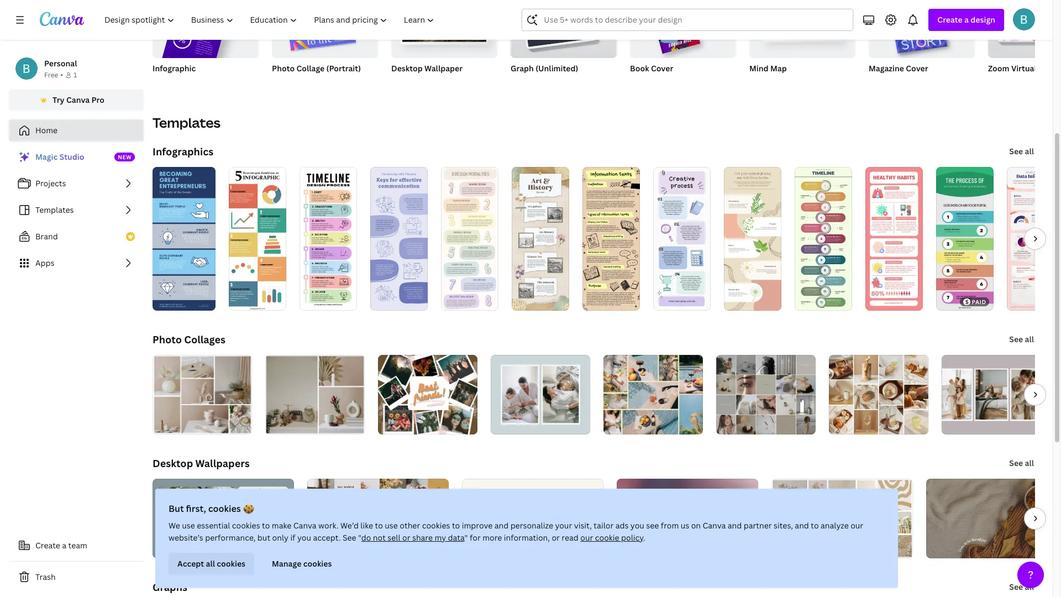 Task type: vqa. For each thing, say whether or not it's contained in the screenshot.
1st See all link from the top
yes



Task type: describe. For each thing, give the bounding box(es) containing it.
cookies up essential at the left bottom of page
[[208, 503, 241, 515]]

templates link
[[9, 199, 144, 221]]

pro
[[92, 95, 104, 105]]

try canva pro
[[53, 95, 104, 105]]

all inside accept all cookies 'button'
[[206, 558, 215, 569]]

infographic group
[[151, 0, 259, 112]]

us
[[681, 520, 689, 531]]

design
[[971, 14, 996, 25]]

zoom
[[989, 63, 1010, 74]]

information,
[[504, 532, 550, 543]]

if
[[290, 532, 295, 543]]

sell
[[387, 532, 400, 543]]

map
[[771, 63, 787, 74]]

website's
[[168, 532, 203, 543]]

see all for desktop wallpapers
[[1010, 458, 1034, 468]]

create a design button
[[929, 9, 1005, 31]]

ads
[[615, 520, 629, 531]]

magazine cover
[[869, 63, 929, 74]]

our inside we use essential cookies to make canva work. we'd like to use other cookies to improve and personalize your visit, tailor ads you see from us on canva and partner sites, and to analyze our website's performance, but only if you accept. see "
[[851, 520, 863, 531]]

see all link for infographics
[[1009, 140, 1036, 163]]

see for desktop wallpapers
[[1010, 458, 1023, 468]]

essential
[[197, 520, 230, 531]]

templates inside list
[[35, 205, 74, 215]]

do
[[361, 532, 371, 543]]

2 or from the left
[[552, 532, 560, 543]]

on
[[691, 520, 701, 531]]

see all link for desktop wallpapers
[[1009, 452, 1036, 474]]

cookies up "my"
[[422, 520, 450, 531]]

try canva pro button
[[9, 90, 144, 111]]

data
[[448, 532, 464, 543]]

visit,
[[574, 520, 592, 531]]

all for desktop wallpapers
[[1025, 458, 1034, 468]]

accept
[[177, 558, 204, 569]]

2 and from the left
[[728, 520, 742, 531]]

do not sell or share my data " for more information, or read our cookie policy .
[[361, 532, 645, 543]]

group for infographic group in the left top of the page
[[151, 0, 259, 112]]

photo collages
[[153, 333, 226, 346]]

group for magazine cover group on the right top of the page
[[869, 0, 975, 58]]

your
[[555, 520, 572, 531]]

create for create a team
[[35, 540, 60, 551]]

apps
[[35, 258, 54, 268]]

but first, cookies 🍪
[[168, 503, 254, 515]]

but
[[168, 503, 184, 515]]

magazine cover group
[[869, 0, 975, 88]]

desktop wallpaper
[[391, 63, 463, 74]]

home
[[35, 125, 58, 135]]

mind map
[[750, 63, 787, 74]]

performance,
[[205, 532, 255, 543]]

policy
[[621, 532, 643, 543]]

1 use from the left
[[182, 520, 195, 531]]

see for graphs
[[1010, 582, 1023, 592]]

brad klo image
[[1013, 8, 1036, 30]]

graphs link
[[153, 581, 187, 594]]

desktop wallpapers link
[[153, 457, 250, 470]]

magic
[[35, 151, 58, 162]]

but
[[257, 532, 270, 543]]

not
[[373, 532, 386, 543]]

projects
[[35, 178, 66, 189]]

read
[[562, 532, 578, 543]]

accept all cookies
[[177, 558, 245, 569]]

desktop wallpapers
[[153, 457, 250, 470]]

see all for infographics
[[1010, 146, 1034, 156]]

magazine
[[869, 63, 904, 74]]

improve
[[462, 520, 492, 531]]

all for infographics
[[1025, 146, 1034, 156]]

manage
[[272, 558, 301, 569]]

•
[[60, 70, 63, 80]]

home link
[[9, 119, 144, 142]]

make
[[272, 520, 291, 531]]

2 to from the left
[[375, 520, 383, 531]]

graphs
[[153, 581, 187, 594]]

Search search field
[[544, 9, 832, 30]]

partner
[[744, 520, 772, 531]]

all for photo collages
[[1025, 334, 1034, 344]]

my
[[435, 532, 446, 543]]

1 horizontal spatial canva
[[293, 520, 316, 531]]

personalize
[[510, 520, 553, 531]]

1 and from the left
[[494, 520, 508, 531]]

from
[[661, 520, 679, 531]]

create a design
[[938, 14, 996, 25]]

work.
[[318, 520, 338, 531]]

apps link
[[9, 252, 144, 274]]

brand
[[35, 231, 58, 242]]

desktop wallpaper group
[[391, 0, 498, 88]]

desktop for desktop wallpaper
[[391, 63, 423, 74]]

see
[[646, 520, 659, 531]]

see all link for graphs
[[1009, 576, 1036, 597]]

(portrait)
[[327, 63, 361, 74]]

group for book cover group at the right top
[[630, 0, 736, 58]]

0 vertical spatial templates
[[153, 113, 221, 132]]

1 horizontal spatial you
[[630, 520, 644, 531]]

cookie
[[595, 532, 619, 543]]

share
[[412, 532, 433, 543]]

book cover
[[630, 63, 674, 74]]

book cover group
[[630, 0, 736, 88]]

like
[[360, 520, 373, 531]]

(unlimited)
[[536, 63, 578, 74]]

backgr
[[1039, 63, 1062, 74]]

do not sell or share my data link
[[361, 532, 464, 543]]

more
[[482, 532, 502, 543]]

0 horizontal spatial our
[[580, 532, 593, 543]]

paid
[[972, 298, 987, 306]]

trash
[[35, 572, 56, 582]]

mind
[[750, 63, 769, 74]]



Task type: locate. For each thing, give the bounding box(es) containing it.
4 see all link from the top
[[1009, 576, 1036, 597]]

our right 'analyze'
[[851, 520, 863, 531]]

cookies down the 🍪 at the left
[[232, 520, 260, 531]]

photo collage (portrait)
[[272, 63, 361, 74]]

first,
[[186, 503, 206, 515]]

2 horizontal spatial canva
[[703, 520, 726, 531]]

we'd
[[340, 520, 358, 531]]

photo left the collage
[[272, 63, 295, 74]]

photo collage (portrait) group
[[272, 0, 378, 88]]

see all link for photo collages
[[1009, 328, 1036, 351]]

virtual
[[1012, 63, 1037, 74]]

2 cover from the left
[[906, 63, 929, 74]]

a inside button
[[62, 540, 66, 551]]

templates
[[153, 113, 221, 132], [35, 205, 74, 215]]

infographics
[[153, 145, 213, 158]]

we use essential cookies to make canva work. we'd like to use other cookies to improve and personalize your visit, tailor ads you see from us on canva and partner sites, and to analyze our website's performance, but only if you accept. see "
[[168, 520, 863, 543]]

0 horizontal spatial templates
[[35, 205, 74, 215]]

use
[[182, 520, 195, 531], [385, 520, 398, 531]]

and left partner
[[728, 520, 742, 531]]

1 see all from the top
[[1010, 146, 1034, 156]]

cover
[[651, 63, 674, 74], [906, 63, 929, 74]]

manage cookies button
[[263, 553, 340, 575]]

you right if
[[297, 532, 311, 543]]

1 horizontal spatial a
[[965, 14, 969, 25]]

7 group from the left
[[869, 0, 975, 58]]

zoom virtual background group
[[989, 0, 1062, 88]]

desktop for desktop wallpapers
[[153, 457, 193, 470]]

desktop inside group
[[391, 63, 423, 74]]

or left read
[[552, 532, 560, 543]]

0 horizontal spatial you
[[297, 532, 311, 543]]

a left design
[[965, 14, 969, 25]]

0 vertical spatial you
[[630, 520, 644, 531]]

tailor
[[594, 520, 614, 531]]

our
[[851, 520, 863, 531], [580, 532, 593, 543]]

6 group from the left
[[750, 0, 856, 58]]

and
[[494, 520, 508, 531], [728, 520, 742, 531], [795, 520, 809, 531]]

other
[[400, 520, 420, 531]]

2 group from the left
[[272, 0, 378, 58]]

see all for photo collages
[[1010, 334, 1034, 344]]

to
[[262, 520, 270, 531], [375, 520, 383, 531], [452, 520, 460, 531], [811, 520, 819, 531]]

create a team
[[35, 540, 87, 551]]

to left 'analyze'
[[811, 520, 819, 531]]

1 horizontal spatial or
[[552, 532, 560, 543]]

None search field
[[522, 9, 854, 31]]

use up sell
[[385, 520, 398, 531]]

desktop up but
[[153, 457, 193, 470]]

see for photo collages
[[1010, 334, 1023, 344]]

cover right magazine
[[906, 63, 929, 74]]

canva up if
[[293, 520, 316, 531]]

top level navigation element
[[97, 9, 444, 31]]

3 see all link from the top
[[1009, 452, 1036, 474]]

we
[[168, 520, 180, 531]]

8 group from the left
[[989, 0, 1062, 58]]

all for graphs
[[1025, 582, 1034, 592]]

new
[[118, 153, 132, 161]]

cover for book cover
[[651, 63, 674, 74]]

and up do not sell or share my data " for more information, or read our cookie policy .
[[494, 520, 508, 531]]

mind map group
[[750, 0, 856, 88]]

0 horizontal spatial canva
[[66, 95, 90, 105]]

see all for graphs
[[1010, 582, 1034, 592]]

1 vertical spatial you
[[297, 532, 311, 543]]

0 vertical spatial photo
[[272, 63, 295, 74]]

see all
[[1010, 146, 1034, 156], [1010, 334, 1034, 344], [1010, 458, 1034, 468], [1010, 582, 1034, 592]]

create a team button
[[9, 535, 144, 557]]

1 group from the left
[[151, 0, 259, 112]]

list
[[9, 146, 144, 274]]

you
[[630, 520, 644, 531], [297, 532, 311, 543]]

2 " from the left
[[464, 532, 468, 543]]

projects link
[[9, 172, 144, 195]]

cover inside group
[[906, 63, 929, 74]]

cover for magazine cover
[[906, 63, 929, 74]]

2 see all from the top
[[1010, 334, 1034, 344]]

1 vertical spatial photo
[[153, 333, 182, 346]]

1 horizontal spatial "
[[464, 532, 468, 543]]

cookies down performance,
[[217, 558, 245, 569]]

templates up infographics
[[153, 113, 221, 132]]

photo for photo collages
[[153, 333, 182, 346]]

analyze
[[821, 520, 849, 531]]

1 horizontal spatial templates
[[153, 113, 221, 132]]

cookies inside manage cookies button
[[303, 558, 332, 569]]

see for infographics
[[1010, 146, 1023, 156]]

1 horizontal spatial desktop
[[391, 63, 423, 74]]

3 and from the left
[[795, 520, 809, 531]]

our down visit,
[[580, 532, 593, 543]]

magic studio
[[35, 151, 84, 162]]

3 group from the left
[[391, 0, 498, 58]]

2 see all link from the top
[[1009, 328, 1036, 351]]

0 vertical spatial create
[[938, 14, 963, 25]]

1
[[73, 70, 77, 80]]

see
[[1010, 146, 1023, 156], [1010, 334, 1023, 344], [1010, 458, 1023, 468], [342, 532, 356, 543], [1010, 582, 1023, 592]]

1 vertical spatial create
[[35, 540, 60, 551]]

list containing magic studio
[[9, 146, 144, 274]]

but first, cookies 🍪 dialog
[[155, 489, 898, 588]]

you up the policy at the bottom of page
[[630, 520, 644, 531]]

0 vertical spatial our
[[851, 520, 863, 531]]

1 cover from the left
[[651, 63, 674, 74]]

free
[[44, 70, 58, 80]]

group for mind map group
[[750, 0, 856, 58]]

1 horizontal spatial use
[[385, 520, 398, 531]]

free •
[[44, 70, 63, 80]]

create inside button
[[35, 540, 60, 551]]

for
[[470, 532, 481, 543]]

"
[[358, 532, 361, 543], [464, 532, 468, 543]]

0 horizontal spatial "
[[358, 532, 361, 543]]

a for team
[[62, 540, 66, 551]]

photo for photo collage (portrait)
[[272, 63, 295, 74]]

create left design
[[938, 14, 963, 25]]

see all link
[[1009, 140, 1036, 163], [1009, 328, 1036, 351], [1009, 452, 1036, 474], [1009, 576, 1036, 597]]

3 see all from the top
[[1010, 458, 1034, 468]]

0 vertical spatial desktop
[[391, 63, 423, 74]]

1 horizontal spatial create
[[938, 14, 963, 25]]

group for graph (unlimited) group
[[511, 0, 617, 58]]

to right 'like'
[[375, 520, 383, 531]]

0 horizontal spatial cover
[[651, 63, 674, 74]]

graph (unlimited)
[[511, 63, 578, 74]]

see inside we use essential cookies to make canva work. we'd like to use other cookies to improve and personalize your visit, tailor ads you see from us on canva and partner sites, and to analyze our website's performance, but only if you accept. see "
[[342, 532, 356, 543]]

or right sell
[[402, 532, 410, 543]]

group for 'zoom virtual background' group
[[989, 0, 1062, 58]]

graph
[[511, 63, 534, 74]]

cookies inside accept all cookies 'button'
[[217, 558, 245, 569]]

create for create a design
[[938, 14, 963, 25]]

1 horizontal spatial cover
[[906, 63, 929, 74]]

canva right on
[[703, 520, 726, 531]]

4 group from the left
[[511, 0, 617, 58]]

1 vertical spatial templates
[[35, 205, 74, 215]]

create left team at left bottom
[[35, 540, 60, 551]]

try
[[53, 95, 64, 105]]

" left for
[[464, 532, 468, 543]]

🍪
[[243, 503, 254, 515]]

cover right book
[[651, 63, 674, 74]]

only
[[272, 532, 288, 543]]

and right sites,
[[795, 520, 809, 531]]

team
[[68, 540, 87, 551]]

templates down projects
[[35, 205, 74, 215]]

photo inside group
[[272, 63, 295, 74]]

cookies down the accept.
[[303, 558, 332, 569]]

1 horizontal spatial and
[[728, 520, 742, 531]]

a for design
[[965, 14, 969, 25]]

accept all cookies button
[[168, 553, 254, 575]]

photo
[[272, 63, 295, 74], [153, 333, 182, 346]]

4 to from the left
[[811, 520, 819, 531]]

create inside "dropdown button"
[[938, 14, 963, 25]]

photo collages link
[[153, 333, 226, 346]]

our cookie policy link
[[580, 532, 643, 543]]

0 vertical spatial a
[[965, 14, 969, 25]]

personal
[[44, 58, 77, 69]]

4 see all from the top
[[1010, 582, 1034, 592]]

a
[[965, 14, 969, 25], [62, 540, 66, 551]]

2 use from the left
[[385, 520, 398, 531]]

a left team at left bottom
[[62, 540, 66, 551]]

1 " from the left
[[358, 532, 361, 543]]

0 horizontal spatial or
[[402, 532, 410, 543]]

1 or from the left
[[402, 532, 410, 543]]

1 vertical spatial our
[[580, 532, 593, 543]]

1 to from the left
[[262, 520, 270, 531]]

" down 'like'
[[358, 532, 361, 543]]

infographics link
[[153, 145, 213, 158]]

desktop left wallpaper
[[391, 63, 423, 74]]

" inside we use essential cookies to make canva work. we'd like to use other cookies to improve and personalize your visit, tailor ads you see from us on canva and partner sites, and to analyze our website's performance, but only if you accept. see "
[[358, 532, 361, 543]]

studio
[[59, 151, 84, 162]]

1 vertical spatial desktop
[[153, 457, 193, 470]]

accept.
[[313, 532, 341, 543]]

cover inside group
[[651, 63, 674, 74]]

2 horizontal spatial and
[[795, 520, 809, 531]]

0 horizontal spatial use
[[182, 520, 195, 531]]

all
[[1025, 146, 1034, 156], [1025, 334, 1034, 344], [1025, 458, 1034, 468], [206, 558, 215, 569], [1025, 582, 1034, 592]]

use up website's
[[182, 520, 195, 531]]

1 horizontal spatial photo
[[272, 63, 295, 74]]

to up data
[[452, 520, 460, 531]]

0 horizontal spatial and
[[494, 520, 508, 531]]

1 vertical spatial a
[[62, 540, 66, 551]]

group for desktop wallpaper group
[[391, 0, 498, 58]]

group for "photo collage (portrait)" group at the left top
[[272, 0, 378, 58]]

wallpaper
[[425, 63, 463, 74]]

collages
[[184, 333, 226, 346]]

manage cookies
[[272, 558, 332, 569]]

canva right try on the left top
[[66, 95, 90, 105]]

infographic
[[153, 63, 196, 74]]

0 horizontal spatial create
[[35, 540, 60, 551]]

collage
[[297, 63, 325, 74]]

5 group from the left
[[630, 0, 736, 58]]

book
[[630, 63, 649, 74]]

1 horizontal spatial our
[[851, 520, 863, 531]]

photo left collages
[[153, 333, 182, 346]]

.
[[643, 532, 645, 543]]

1 see all link from the top
[[1009, 140, 1036, 163]]

0 horizontal spatial a
[[62, 540, 66, 551]]

a inside "dropdown button"
[[965, 14, 969, 25]]

0 horizontal spatial photo
[[153, 333, 182, 346]]

group
[[151, 0, 259, 112], [272, 0, 378, 58], [391, 0, 498, 58], [511, 0, 617, 58], [630, 0, 736, 58], [750, 0, 856, 58], [869, 0, 975, 58], [989, 0, 1062, 58]]

wallpapers
[[195, 457, 250, 470]]

canva
[[66, 95, 90, 105], [293, 520, 316, 531], [703, 520, 726, 531]]

canva inside button
[[66, 95, 90, 105]]

sites,
[[774, 520, 793, 531]]

graph (unlimited) group
[[511, 0, 617, 88]]

3 to from the left
[[452, 520, 460, 531]]

0 horizontal spatial desktop
[[153, 457, 193, 470]]

to up but
[[262, 520, 270, 531]]



